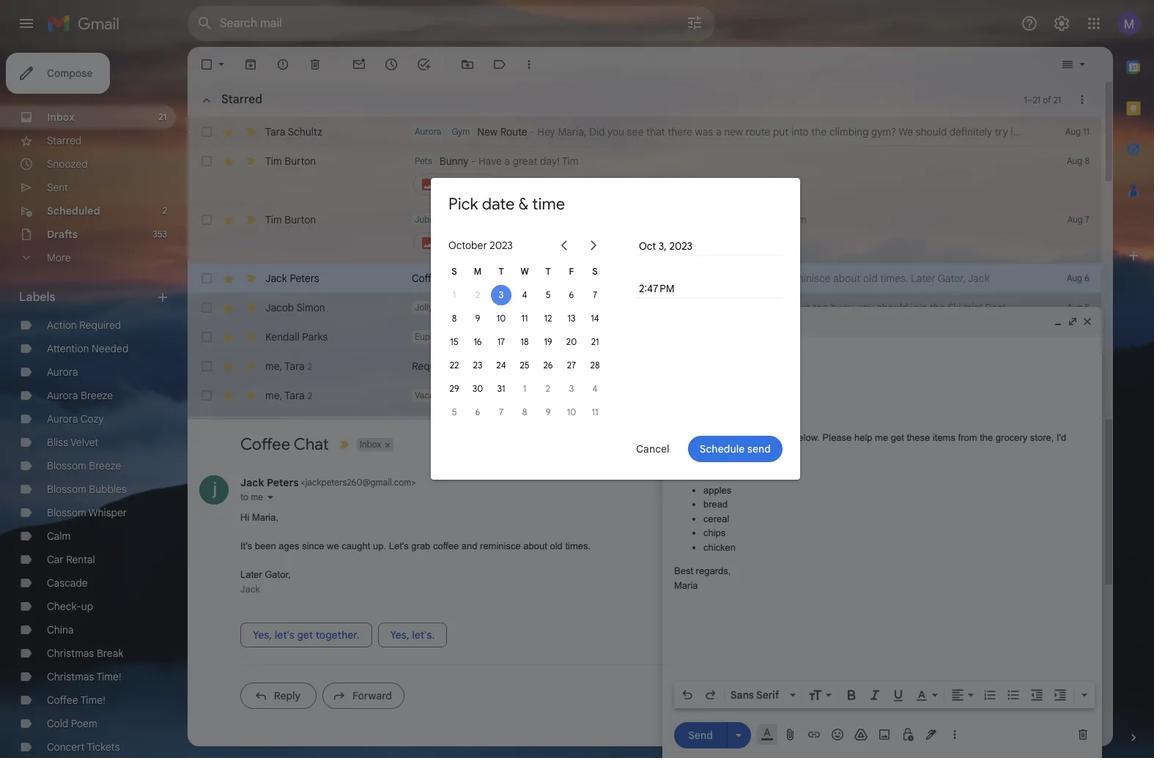 Task type: vqa. For each thing, say whether or not it's contained in the screenshot.
the right 7
yes



Task type: describe. For each thing, give the bounding box(es) containing it.
chat for coffee chat - hi maria, it's been ages since we caught up. let's grab coffee and reminisce about old times. later gator, jack
[[446, 272, 468, 285]]

calm
[[47, 530, 71, 543]]

schedule send
[[700, 442, 771, 456]]

important mainly because it was sent directly to you. switch for hey maria, i can absolutely babysit timmy while you're out of town! love, tara on fri, jul 28, 2023 at 12:52 pm maria williams <mariaa
[[243, 359, 258, 374]]

dog
[[1037, 331, 1055, 344]]

0 horizontal spatial at
[[995, 360, 1004, 373]]

28 oct cell
[[584, 354, 607, 378]]

11 inside row
[[1084, 126, 1090, 137]]

1 vertical spatial about
[[524, 541, 548, 552]]

- for have
[[471, 155, 476, 168]]

break
[[97, 647, 123, 661]]

concert tickets
[[47, 741, 120, 754]]

maria, left w
[[490, 272, 519, 285]]

october
[[449, 239, 487, 252]]

drafts link
[[47, 228, 78, 241]]

car
[[1058, 331, 1073, 344]]

kendall
[[265, 331, 300, 344]]

hi maria, what are your plans for the winter? if you are not too busy, you should join the ski trip! best, jacob
[[540, 301, 1040, 315]]

snoozed link
[[47, 158, 88, 171]]

that
[[646, 125, 665, 139]]

tara left schultz
[[265, 125, 286, 139]]

request to babysit timmy
[[412, 360, 532, 373]]

1 vertical spatial caught
[[342, 541, 370, 552]]

settings image
[[1053, 15, 1071, 32]]

, for hey maria, i can absolutely babysit timmy while you're out of town! love, tara on fri, jul 28, 2023 at 12:52 pm maria williams <mariaa
[[280, 360, 282, 373]]

gator, inside later gator, jack
[[265, 570, 291, 581]]

row containing tara schultz
[[188, 117, 1102, 147]]

required
[[79, 319, 121, 332]]

- for hi
[[471, 272, 475, 285]]

» button
[[586, 238, 601, 253]]

0 horizontal spatial we
[[327, 541, 339, 552]]

m column header
[[466, 260, 490, 284]]

0 vertical spatial should
[[916, 125, 947, 139]]

important according to google magic. switch for 2nd row from the top of the starred tab panel
[[243, 154, 258, 169]]

calm link
[[47, 530, 71, 543]]

jul down levering
[[937, 360, 950, 373]]

jul 31 for hey maria, i can absolutely babysit timmy while you're out of town! love, tara on fri, jul 28, 2023 at 12:52 pm maria williams <mariaa
[[1068, 361, 1090, 372]]

jul 28
[[1067, 390, 1090, 401]]

maria, left "did"
[[558, 125, 587, 139]]

chat for coffee chat
[[294, 435, 329, 455]]

coffee for coffee chat
[[240, 435, 290, 455]]

1 horizontal spatial on
[[924, 331, 935, 344]]

m
[[474, 266, 482, 277]]

out
[[796, 360, 812, 373]]

tara up coffee chat
[[285, 389, 305, 402]]

scheduled link
[[47, 205, 100, 218]]

aug 11
[[1066, 126, 1090, 137]]

a right the 'have'
[[505, 155, 510, 168]]

jul for missing hot dog
[[1068, 331, 1080, 342]]

aug for simon
[[1067, 302, 1083, 313]]

kendall!
[[649, 389, 686, 402]]

cancel
[[636, 442, 670, 456]]

cell containing good morning, don't forget to take a coffee break today! tim
[[412, 213, 1029, 257]]

coffee for coffee time!
[[47, 694, 78, 707]]

2 vertical spatial me
[[251, 492, 263, 503]]

gym
[[452, 126, 470, 137]]

euphoria
[[415, 331, 450, 342]]

pick
[[449, 194, 478, 214]]

tim up jack peters
[[265, 213, 282, 227]]

0 horizontal spatial you
[[608, 125, 625, 139]]

0 vertical spatial of
[[1043, 94, 1052, 105]]

–
[[1028, 94, 1033, 105]]

0 horizontal spatial up.
[[373, 541, 386, 552]]

aug for burton
[[1067, 155, 1083, 166]]

2023 inside row
[[490, 239, 513, 252]]

christmas for christmas time!
[[47, 671, 94, 684]]

2 horizontal spatial 2023
[[1099, 389, 1122, 402]]

blossom for blossom whisper
[[47, 507, 86, 520]]

pick date & time heading
[[449, 194, 565, 214]]

delete image
[[308, 57, 323, 72]]

jack up jacob simon at the left
[[265, 272, 287, 285]]

ages inside row
[[564, 272, 586, 285]]

0 horizontal spatial old
[[550, 541, 563, 552]]

2 vertical spatial coffee
[[433, 541, 459, 552]]

let's inside row
[[684, 272, 707, 285]]

1 horizontal spatial you
[[758, 301, 775, 315]]

14 oct cell
[[584, 307, 607, 331]]

to left go
[[745, 389, 755, 402]]

scheduled
[[47, 205, 100, 218]]

1 vertical spatial hey
[[542, 360, 560, 373]]

2 horizontal spatial you
[[858, 301, 875, 315]]

row containing jack peters
[[188, 264, 1102, 293]]

0 vertical spatial 28,
[[953, 360, 967, 373]]

0 vertical spatial maria
[[1050, 360, 1076, 373]]

21 right 1
[[1033, 94, 1041, 105]]

1 horizontal spatial fri,
[[1050, 389, 1064, 402]]

7 oct cell
[[584, 284, 607, 307]]

to up the hi maria,
[[240, 492, 249, 503]]

need
[[851, 389, 875, 402]]

schedule send button
[[688, 436, 783, 463]]

cold poem
[[47, 718, 97, 731]]

jack peters cell
[[240, 477, 416, 490]]

0 horizontal spatial of
[[814, 360, 824, 373]]

your
[[628, 301, 649, 315]]

you're
[[765, 360, 794, 373]]

tim right today!
[[790, 213, 807, 227]]

request
[[412, 360, 450, 373]]

me for hey maria, i can absolutely babysit timmy while you're out of town! love, tara on fri, jul 28, 2023 at 12:52 pm maria williams <mariaa
[[265, 360, 280, 373]]

hi for hi maria, what are your plans for the winter? if you are not too busy, you should join the ski trip! best, jacob
[[540, 301, 550, 315]]

jack up to me
[[240, 477, 264, 490]]

0 horizontal spatial the
[[695, 301, 710, 315]]

1 vertical spatial it's
[[240, 541, 252, 552]]

a right take
[[689, 213, 695, 227]]

to inside "cell"
[[655, 213, 664, 227]]

tim right day!
[[562, 155, 579, 168]]

12:52
[[1007, 360, 1030, 373]]

6
[[1085, 273, 1090, 284]]

bliss velvet link
[[47, 436, 99, 449]]

holiday
[[435, 302, 465, 313]]

2 for hey maria, i can absolutely babysit timmy while you're out of town! love, tara on fri, jul 28, 2023 at 12:52 pm maria williams <mariaa
[[308, 361, 312, 372]]

1 are from the left
[[610, 301, 625, 315]]

1 horizontal spatial 28,
[[1083, 389, 1096, 402]]

dog
[[570, 331, 589, 344]]

1 jacob from the left
[[265, 301, 294, 315]]

was
[[695, 125, 714, 139]]

1 vertical spatial reminisce
[[480, 541, 521, 552]]

town!
[[827, 360, 852, 373]]

2 row from the top
[[188, 147, 1102, 205]]

tim burton for good morning, don't forget to take a coffee break today! tim
[[265, 213, 316, 227]]

missing
[[513, 331, 548, 344]]

coffee for coffee chat - hi maria, it's been ages since we caught up. let's grab coffee and reminisce about old times. later gator, jack
[[412, 272, 443, 285]]

1 horizontal spatial 2023
[[969, 360, 993, 373]]

21 oct cell
[[584, 331, 607, 354]]

kendall parks
[[265, 331, 328, 344]]

funny
[[482, 331, 506, 342]]

1 vertical spatial times.
[[566, 541, 591, 552]]

starred inside labels navigation
[[47, 134, 82, 147]]

0 horizontal spatial been
[[255, 541, 276, 552]]

<
[[301, 477, 305, 488]]

7 14
[[591, 290, 599, 324]]

8 row from the top
[[188, 381, 1155, 411]]

ran
[[1096, 331, 1111, 344]]

0 horizontal spatial on
[[772, 389, 784, 402]]

1 horizontal spatial on
[[1034, 389, 1047, 402]]

1 vertical spatial love,
[[855, 360, 879, 373]]

1 timmy from the left
[[501, 360, 532, 373]]

aug up aug 6
[[1068, 214, 1083, 225]]

join
[[911, 301, 928, 315]]

aug left 6
[[1067, 273, 1083, 284]]

definitely
[[950, 125, 993, 139]]

w
[[521, 266, 529, 277]]

out!
[[1020, 125, 1038, 139]]

coffee chat
[[240, 435, 329, 455]]

t for second t column header from the right
[[499, 266, 504, 277]]

0 horizontal spatial maria
[[600, 389, 627, 402]]

31 for hey maria, i can absolutely babysit timmy while you're out of town! love, tara on fri, jul 28, 2023 at 12:52 pm maria williams <mariaa
[[1082, 361, 1090, 372]]

absolutely
[[619, 360, 667, 373]]

4
[[593, 383, 598, 394]]

starred tab panel
[[188, 82, 1155, 759]]

aug for schultz
[[1066, 126, 1081, 137]]

coffee chat - hi maria, it's been ages since we caught up. let's grab coffee and reminisce about old times. later gator, jack
[[412, 272, 990, 285]]

christmas break
[[47, 647, 123, 661]]

tara up check
[[882, 360, 902, 373]]

2 horizontal spatial coffee
[[733, 272, 763, 285]]

bliss
[[47, 436, 68, 449]]

china
[[47, 624, 74, 637]]

me , tara 2 for hey maria, i can absolutely babysit timmy while you're out of town! love, tara on fri, jul 28, 2023 at 12:52 pm maria williams <mariaa
[[265, 360, 312, 373]]

jul down williams
[[1066, 389, 1080, 402]]

car rental
[[47, 553, 95, 567]]

my
[[920, 389, 934, 402]]

0 vertical spatial hi
[[478, 272, 487, 285]]

cell containing bunny
[[412, 154, 1029, 198]]

cascade
[[47, 577, 88, 590]]

his
[[1003, 331, 1016, 344]]

to me
[[240, 492, 263, 503]]

add to tasks image
[[416, 57, 431, 72]]

tim down tara schultz
[[265, 155, 282, 168]]

tara up aug 8
[[1068, 125, 1088, 139]]

7 inside 7 14
[[593, 290, 598, 301]]

jolly holiday winter plans
[[415, 301, 530, 315]]

Time field
[[638, 280, 781, 297]]

to right need
[[877, 389, 887, 402]]

1 vertical spatial grab
[[412, 541, 431, 552]]

simon
[[296, 301, 325, 315]]

inbox link
[[47, 111, 75, 124]]

action
[[47, 319, 77, 332]]

3 row from the top
[[188, 205, 1102, 264]]

&
[[519, 194, 529, 214]]

tara down 12:52
[[1011, 389, 1031, 402]]

what
[[583, 301, 608, 315]]

me for girls trip this weekend?
[[265, 389, 280, 402]]

concert tickets link
[[47, 741, 120, 754]]

search mail image
[[192, 10, 218, 37]]

1 vertical spatial since
[[302, 541, 324, 552]]

snoozed
[[47, 158, 88, 171]]

inbox for 'inbox' link
[[47, 111, 75, 124]]

coffee inside "cell"
[[698, 213, 727, 227]]

1 vertical spatial let's
[[389, 541, 409, 552]]

jul for hey maria, i can absolutely babysit timmy while you're out of town! love, tara on fri, jul 28, 2023 at 12:52 pm maria williams <mariaa
[[1068, 361, 1080, 372]]

anyone
[[661, 331, 695, 344]]

for
[[679, 301, 692, 315]]

hot
[[551, 331, 568, 344]]

more
[[47, 251, 71, 265]]

1 vertical spatial should
[[877, 301, 909, 315]]

about inside row
[[834, 272, 861, 285]]

31 for missing hot dog
[[1082, 331, 1090, 342]]

>
[[411, 477, 416, 488]]

pm
[[1033, 360, 1048, 373]]

w column header
[[513, 260, 537, 284]]

1 vertical spatial ages
[[279, 541, 300, 552]]

2 s column header from the left
[[584, 260, 607, 284]]

a right was
[[716, 125, 722, 139]]

bliss velvet
[[47, 436, 99, 449]]

7 inside starred tab panel
[[1086, 214, 1090, 225]]

1 horizontal spatial the
[[812, 125, 827, 139]]

snooze image
[[384, 57, 399, 72]]

- right dog
[[592, 331, 597, 344]]

starred inside button
[[221, 92, 263, 107]]

jack up trip!
[[968, 272, 990, 285]]

to left babysit
[[453, 360, 462, 373]]

elixir
[[453, 331, 472, 342]]



Task type: locate. For each thing, give the bounding box(es) containing it.
new
[[477, 125, 498, 139]]

1 vertical spatial important mainly because it was sent directly to you. switch
[[243, 389, 258, 403]]

0 vertical spatial ages
[[564, 272, 586, 285]]

28, up schedule.
[[953, 360, 967, 373]]

0 horizontal spatial t column header
[[490, 260, 513, 284]]

jolly
[[415, 302, 433, 313]]

hi up winter
[[478, 272, 487, 285]]

1 vertical spatial on
[[1034, 389, 1047, 402]]

1 important mainly because it was sent directly to you. switch from the top
[[243, 359, 258, 374]]

1 vertical spatial hi
[[540, 301, 550, 315]]

1 tim burton from the top
[[265, 155, 316, 168]]

route
[[746, 125, 771, 139]]

love, for check
[[984, 389, 1009, 402]]

love, right town! on the right top of page
[[855, 360, 879, 373]]

11 down 4 nov cell
[[592, 407, 599, 418]]

2 timmy from the left
[[705, 360, 736, 373]]

2 important mainly because it was sent directly to you. switch from the top
[[243, 389, 258, 403]]

vacation
[[415, 390, 450, 401]]

1 vertical spatial later
[[240, 570, 262, 581]]

1 vertical spatial time!
[[80, 694, 105, 707]]

archive image
[[243, 57, 258, 72]]

are left "your" at the right of page
[[610, 301, 625, 315]]

jul right dog
[[1068, 331, 1080, 342]]

starred button
[[192, 85, 268, 115]]

cold
[[47, 718, 68, 731]]

5
[[1085, 302, 1090, 313]]

1 horizontal spatial up.
[[667, 272, 682, 285]]

0 vertical spatial at
[[995, 360, 1004, 373]]

inbox up starred link
[[47, 111, 75, 124]]

since inside row
[[589, 272, 613, 285]]

0 vertical spatial me
[[265, 360, 280, 373]]

important according to google magic. switch
[[243, 125, 258, 139], [243, 154, 258, 169], [243, 213, 258, 227], [243, 271, 258, 286], [243, 301, 258, 315], [243, 330, 258, 345], [336, 438, 351, 452]]

with
[[981, 331, 1000, 344], [1140, 331, 1155, 344]]

1 vertical spatial blossom
[[47, 483, 86, 496]]

jul 31 left ran
[[1068, 331, 1090, 342]]

times. inside row
[[881, 272, 909, 285]]

tim
[[265, 155, 282, 168], [562, 155, 579, 168], [265, 213, 282, 227], [790, 213, 807, 227]]

this right the seen
[[723, 331, 740, 344]]

1 vertical spatial inbox
[[360, 439, 382, 450]]

2
[[162, 205, 167, 216], [308, 361, 312, 372], [308, 390, 312, 401]]

2 up "353" on the top
[[162, 205, 167, 216]]

0 vertical spatial reminisce
[[786, 272, 831, 285]]

aurora cozy link
[[47, 413, 104, 426]]

aurora up pets at the top left of page
[[415, 126, 442, 137]]

0 horizontal spatial i
[[594, 360, 596, 373]]

0 vertical spatial gator,
[[938, 272, 966, 285]]

1 horizontal spatial we
[[616, 272, 629, 285]]

1 s from the left
[[452, 266, 457, 277]]

breeze for aurora breeze
[[81, 389, 113, 402]]

we right 7 oct cell
[[616, 272, 629, 285]]

1 horizontal spatial later
[[911, 272, 936, 285]]

parks
[[302, 331, 328, 344]]

blossom bubbles
[[47, 483, 127, 496]]

jul 31 up jul 28
[[1068, 361, 1090, 372]]

hey down 28 oct cell
[[580, 389, 598, 402]]

1 horizontal spatial love,
[[984, 389, 1009, 402]]

time! down break
[[96, 671, 121, 684]]

gator, inside starred tab panel
[[938, 272, 966, 285]]

0 horizontal spatial with
[[981, 331, 1000, 344]]

whisper
[[89, 507, 127, 520]]

with left his
[[981, 331, 1000, 344]]

tim burton
[[265, 155, 316, 168], [265, 213, 316, 227]]

1 horizontal spatial this
[[786, 389, 803, 402]]

2 jul 31 from the top
[[1068, 361, 1090, 372]]

28 4 11
[[591, 360, 600, 418]]

1 me , tara 2 from the top
[[265, 360, 312, 373]]

aug
[[1066, 126, 1081, 137], [1067, 155, 1083, 166], [1068, 214, 1083, 225], [1067, 273, 1083, 284], [1067, 302, 1083, 313]]

hot left dog?
[[780, 331, 796, 344]]

aug up aug 8
[[1066, 126, 1081, 137]]

into for drove
[[869, 331, 886, 344]]

peters up the simon
[[290, 272, 319, 285]]

hi right plans
[[540, 301, 550, 315]]

have
[[479, 155, 502, 168]]

row
[[188, 117, 1102, 147], [188, 147, 1102, 205], [188, 205, 1102, 264], [188, 264, 1102, 293], [188, 293, 1102, 323], [188, 323, 1155, 352], [188, 352, 1155, 381], [188, 381, 1155, 411], [188, 411, 1102, 440]]

2 me , tara 2 from the top
[[265, 389, 312, 402]]

important according to google magic. switch for row containing jacob simon
[[243, 301, 258, 315]]

if
[[749, 301, 755, 315]]

at left 12:52
[[995, 360, 1004, 373]]

0 vertical spatial ,
[[280, 360, 282, 373]]

busy,
[[831, 301, 855, 315]]

october 2023
[[449, 239, 513, 252]]

aug left 5
[[1067, 302, 1083, 313]]

pick date & time dialog
[[431, 178, 801, 480]]

it's up plans
[[521, 272, 535, 285]]

important according to google magic. switch for row containing jack peters
[[243, 271, 258, 286]]

1 vertical spatial breeze
[[89, 460, 121, 473]]

, for girls trip this weekend?
[[280, 389, 282, 402]]

a left store
[[889, 331, 895, 344]]

reminisce
[[786, 272, 831, 285], [480, 541, 521, 552]]

image.png for good morning, don't forget to take a coffee break today! tim
[[440, 237, 489, 250]]

1 vertical spatial this
[[786, 389, 803, 402]]

s column header
[[443, 260, 466, 284], [584, 260, 607, 284]]

important according to google magic. switch for row containing tara schultz
[[243, 125, 258, 139]]

important according to google magic. switch for row containing kendall parks
[[243, 330, 258, 345]]

breeze up 'cozy' at left bottom
[[81, 389, 113, 402]]

peters for jack peters
[[290, 272, 319, 285]]

2 are from the left
[[778, 301, 793, 315]]

21 right – on the right
[[1054, 94, 1062, 105]]

today!
[[759, 213, 788, 227]]

aurora for aurora breeze
[[47, 389, 78, 402]]

on down store
[[904, 360, 918, 373]]

we down jack peters < jackpeters260@gmail.com >
[[327, 541, 339, 552]]

1 horizontal spatial 11
[[1084, 126, 1090, 137]]

jack
[[265, 272, 287, 285], [968, 272, 990, 285], [240, 477, 264, 490], [240, 584, 260, 595]]

2 with from the left
[[1140, 331, 1155, 344]]

0 horizontal spatial are
[[610, 301, 625, 315]]

are left not
[[778, 301, 793, 315]]

1 horizontal spatial are
[[778, 301, 793, 315]]

0 horizontal spatial jacob
[[265, 301, 294, 315]]

sent
[[47, 181, 68, 194]]

0 vertical spatial me , tara 2
[[265, 360, 312, 373]]

Date field
[[638, 238, 781, 254]]

cancel button
[[624, 436, 682, 463]]

store
[[897, 331, 921, 344]]

maria, up 4 nov cell
[[562, 360, 591, 373]]

missing
[[743, 331, 778, 344]]

2 burton from the top
[[285, 213, 316, 227]]

0 vertical spatial image.png
[[440, 178, 489, 191]]

0 horizontal spatial love,
[[855, 360, 879, 373]]

take
[[667, 213, 687, 227]]

cell
[[412, 154, 1029, 198], [412, 213, 1029, 257]]

the left climbing
[[812, 125, 827, 139]]

into for put
[[792, 125, 809, 139]]

burton for bunny
[[285, 155, 316, 168]]

attention needed link
[[47, 342, 129, 356]]

t for 2nd t column header from left
[[546, 266, 551, 277]]

jul 31 for missing hot dog
[[1068, 331, 1090, 342]]

0 horizontal spatial 11
[[592, 407, 599, 418]]

blossom for blossom bubbles
[[47, 483, 86, 496]]

chat up <
[[294, 435, 329, 455]]

1 horizontal spatial grab
[[709, 272, 731, 285]]

time! for christmas time!
[[96, 671, 121, 684]]

- for hey
[[530, 125, 535, 139]]

<mariaa
[[1119, 360, 1155, 373]]

up
[[81, 600, 93, 614]]

0 vertical spatial i
[[594, 360, 596, 373]]

1 s column header from the left
[[443, 260, 466, 284]]

maria, for hey maria, i can absolutely babysit timmy while you're out of town! love, tara on fri, jul 28, 2023 at 12:52 pm maria williams <mariaa
[[562, 360, 591, 373]]

tim burton down tara schultz
[[265, 155, 316, 168]]

0 vertical spatial 31
[[1082, 331, 1090, 342]]

None search field
[[188, 6, 716, 41]]

be
[[703, 389, 715, 402]]

0 horizontal spatial fri,
[[921, 360, 935, 373]]

1 jul 31 from the top
[[1068, 331, 1090, 342]]

we
[[899, 125, 914, 139]]

should right we
[[916, 125, 947, 139]]

me , tara 2 down kendall
[[265, 360, 312, 373]]

cell down new
[[412, 154, 1029, 198]]

on down "pm"
[[1034, 389, 1047, 402]]

aurora for aurora link
[[47, 366, 78, 379]]

burton for good morning, don't forget to take a coffee break today! tim
[[285, 213, 316, 227]]

2 vertical spatial 2
[[308, 390, 312, 401]]

grab up winter?
[[709, 272, 731, 285]]

labels navigation
[[0, 47, 188, 759]]

0 vertical spatial hey
[[538, 125, 556, 139]]

important according to google magic. switch for seventh row from the bottom
[[243, 213, 258, 227]]

later down the hi maria,
[[240, 570, 262, 581]]

0 horizontal spatial this
[[723, 331, 740, 344]]

christmas for christmas break
[[47, 647, 94, 661]]

31 up jul 28
[[1082, 361, 1090, 372]]

love, for try
[[1040, 125, 1065, 139]]

0 vertical spatial 7
[[1086, 214, 1090, 225]]

7 up what
[[593, 290, 598, 301]]

1 horizontal spatial should
[[916, 125, 947, 139]]

ages up what
[[564, 272, 586, 285]]

2 for girls trip this weekend?
[[308, 390, 312, 401]]

0 vertical spatial inbox
[[47, 111, 75, 124]]

aurora down attention
[[47, 366, 78, 379]]

me up the hi maria,
[[251, 492, 263, 503]]

0 horizontal spatial later
[[240, 570, 262, 581]]

burton down schultz
[[285, 155, 316, 168]]

1 horizontal spatial coffee
[[240, 435, 290, 455]]

2 t from the left
[[546, 266, 551, 277]]

9 row from the top
[[188, 411, 1102, 440]]

2 vertical spatial blossom
[[47, 507, 86, 520]]

0 horizontal spatial s
[[452, 266, 457, 277]]

0 horizontal spatial s column header
[[443, 260, 466, 284]]

s right 'f'
[[593, 266, 598, 277]]

this
[[500, 389, 519, 402]]

hi for hi maria,
[[240, 512, 249, 523]]

love, down 12:52
[[984, 389, 1009, 402]]

21 inside labels navigation
[[158, 111, 167, 122]]

4 nov cell
[[584, 378, 607, 401]]

2 christmas from the top
[[47, 671, 94, 684]]

pets bunny - have a great day! tim
[[415, 155, 579, 168]]

later gator, jack
[[240, 570, 293, 595]]

1 vertical spatial 2023
[[969, 360, 993, 373]]

up.
[[667, 272, 682, 285], [373, 541, 386, 552]]

0 horizontal spatial hot
[[780, 331, 796, 344]]

into right drove
[[869, 331, 886, 344]]

0 vertical spatial peters
[[290, 272, 319, 285]]

labels heading
[[19, 290, 155, 305]]

1 vertical spatial jul 31
[[1068, 361, 1090, 372]]

28 inside grid
[[591, 360, 600, 371]]

i right but
[[846, 389, 848, 402]]

breeze for blossom breeze
[[89, 460, 121, 473]]

1 t from the left
[[499, 266, 504, 277]]

1 vertical spatial tim burton
[[265, 213, 316, 227]]

5 row from the top
[[188, 293, 1102, 323]]

coffee chat main content
[[188, 47, 1155, 759]]

me down kendall
[[265, 360, 280, 373]]

time! for coffee time!
[[80, 694, 105, 707]]

should left join
[[877, 301, 909, 315]]

2 horizontal spatial the
[[930, 301, 946, 315]]

6 row from the top
[[188, 323, 1155, 352]]

cozy
[[80, 413, 104, 426]]

christmas up 'coffee time!'
[[47, 671, 94, 684]]

1 horizontal spatial t column header
[[537, 260, 560, 284]]

coffee inside labels navigation
[[47, 694, 78, 707]]

11 nov cell
[[584, 401, 607, 424]]

winter?
[[713, 301, 747, 315]]

inbox inside "button"
[[360, 439, 382, 450]]

peters inside row
[[290, 272, 319, 285]]

- left 4 nov cell
[[573, 389, 577, 402]]

28
[[591, 360, 600, 371], [1081, 390, 1090, 401]]

it's down the hi maria,
[[240, 541, 252, 552]]

1 vertical spatial starred
[[47, 134, 82, 147]]

jul up jul 28
[[1068, 361, 1080, 372]]

later inside later gator, jack
[[240, 570, 262, 581]]

ski
[[948, 301, 962, 315]]

1 vertical spatial i
[[846, 389, 848, 402]]

peters for jack peters < jackpeters260@gmail.com >
[[267, 477, 299, 490]]

later up join
[[911, 272, 936, 285]]

caught inside starred tab panel
[[632, 272, 664, 285]]

1 row from the top
[[188, 117, 1102, 147]]

chat inside row
[[446, 272, 468, 285]]

drafts
[[47, 228, 78, 241]]

1 vertical spatial me
[[265, 389, 280, 402]]

love,
[[1040, 125, 1065, 139], [855, 360, 879, 373], [984, 389, 1009, 402]]

- inside "cell"
[[471, 155, 476, 168]]

attention
[[47, 342, 89, 356]]

0 horizontal spatial inbox
[[47, 111, 75, 124]]

11 inside 28 4 11
[[592, 407, 599, 418]]

while
[[738, 360, 762, 373]]

21 inside cell
[[591, 336, 599, 347]]

starred down archive image
[[221, 92, 263, 107]]

0 vertical spatial on
[[904, 360, 918, 373]]

tim burton for bunny
[[265, 155, 316, 168]]

up. up plans
[[667, 272, 682, 285]]

inbox for inbox "button"
[[360, 439, 382, 450]]

tara schultz
[[265, 125, 323, 139]]

caught down jackpeters260@gmail.com
[[342, 541, 370, 552]]

2 tim burton from the top
[[265, 213, 316, 227]]

0 vertical spatial cell
[[412, 154, 1029, 198]]

time! down christmas time!
[[80, 694, 105, 707]]

0 horizontal spatial t
[[499, 266, 504, 277]]

2 jacob from the left
[[1011, 301, 1040, 315]]

0 horizontal spatial 7
[[593, 290, 598, 301]]

2 hot from the left
[[1019, 331, 1034, 344]]

report spam image
[[276, 57, 290, 72]]

later inside row
[[911, 272, 936, 285]]

dog?
[[798, 331, 822, 344]]

grid
[[443, 260, 607, 424]]

aug left 8
[[1067, 155, 1083, 166]]

3 blossom from the top
[[47, 507, 86, 520]]

action required
[[47, 319, 121, 332]]

28, down williams
[[1083, 389, 1096, 402]]

babysit
[[465, 360, 499, 373]]

2 vertical spatial hey
[[580, 389, 598, 402]]

1 horizontal spatial at
[[1125, 389, 1134, 402]]

0 horizontal spatial 28
[[591, 360, 600, 371]]

gator, down the hi maria,
[[265, 570, 291, 581]]

1 vertical spatial coffee
[[733, 272, 763, 285]]

tab list
[[1114, 47, 1155, 706]]

353
[[153, 229, 167, 240]]

1 , from the top
[[280, 360, 282, 373]]

peters left <
[[267, 477, 299, 490]]

0 horizontal spatial should
[[877, 301, 909, 315]]

see
[[627, 125, 644, 139]]

needed
[[92, 342, 129, 356]]

image.png for bunny
[[440, 178, 489, 191]]

0 horizontal spatial 2023
[[490, 239, 513, 252]]

2 inside labels navigation
[[162, 205, 167, 216]]

jacob right best,
[[1011, 301, 1040, 315]]

7 row from the top
[[188, 352, 1155, 381]]

girls
[[457, 389, 478, 402]]

he
[[825, 331, 837, 344]]

since up 7 14 on the right top
[[589, 272, 613, 285]]

1 vertical spatial fri,
[[1050, 389, 1064, 402]]

this left trip,
[[786, 389, 803, 402]]

christmas down "china"
[[47, 647, 94, 661]]

important mainly because it was sent directly to you. switch
[[243, 359, 258, 374], [243, 389, 258, 403]]

all,
[[625, 331, 638, 344]]

1 christmas from the top
[[47, 647, 94, 661]]

jul down "car"
[[1067, 390, 1078, 401]]

2 up coffee chat
[[308, 390, 312, 401]]

you right busy,
[[858, 301, 875, 315]]

1 horizontal spatial old
[[864, 272, 878, 285]]

row containing jacob simon
[[188, 293, 1102, 323]]

0 vertical spatial starred
[[221, 92, 263, 107]]

f column header
[[560, 260, 584, 284]]

levering
[[938, 331, 978, 344]]

0 horizontal spatial 28,
[[953, 360, 967, 373]]

timmy up this
[[501, 360, 532, 373]]

cell up the coffee chat - hi maria, it's been ages since we caught up. let's grab coffee and reminisce about old times. later gator, jack
[[412, 213, 1029, 257]]

aug 8
[[1067, 155, 1090, 166]]

tara down the 'kendall parks'
[[285, 360, 305, 373]]

bubbles
[[89, 483, 127, 496]]

1 vertical spatial image.png
[[440, 237, 489, 250]]

been inside row
[[538, 272, 561, 285]]

28 down 21 oct cell
[[591, 360, 600, 371]]

t column header
[[490, 260, 513, 284], [537, 260, 560, 284]]

advanced search options image
[[680, 8, 710, 37]]

28,
[[953, 360, 967, 373], [1083, 389, 1096, 402]]

grid inside pick date & time dialog
[[443, 260, 607, 424]]

2 blossom from the top
[[47, 483, 86, 496]]

2 31 from the top
[[1082, 361, 1090, 372]]

aug 6
[[1067, 273, 1090, 284]]

did
[[589, 125, 605, 139]]

0 vertical spatial about
[[834, 272, 861, 285]]

2 t column header from the left
[[537, 260, 560, 284]]

4 row from the top
[[188, 264, 1102, 293]]

burton up jack peters
[[285, 213, 316, 227]]

2023 right october
[[490, 239, 513, 252]]

s for second s column header from left
[[593, 266, 598, 277]]

1 vertical spatial old
[[550, 541, 563, 552]]

we inside starred tab panel
[[616, 272, 629, 285]]

2 vertical spatial love,
[[984, 389, 1009, 402]]

2 vertical spatial hi
[[240, 512, 249, 523]]

2 down parks
[[308, 361, 312, 372]]

1 horizontal spatial about
[[834, 272, 861, 285]]

7 down 8
[[1086, 214, 1090, 225]]

the left ski
[[930, 301, 946, 315]]

28 inside row
[[1081, 390, 1090, 401]]

ages
[[564, 272, 586, 285], [279, 541, 300, 552]]

jack inside later gator, jack
[[240, 584, 260, 595]]

me , tara 2 for girls trip this weekend?
[[265, 389, 312, 402]]

row containing kendall parks
[[188, 323, 1155, 352]]

reminisce inside starred tab panel
[[786, 272, 831, 285]]

1 hot from the left
[[780, 331, 796, 344]]

there
[[668, 125, 693, 139]]

plans
[[505, 301, 530, 315]]

car rental link
[[47, 553, 95, 567]]

good morning, don't forget to take a coffee break today! tim
[[524, 213, 807, 227]]

0 horizontal spatial it's
[[240, 541, 252, 552]]

christmas break link
[[47, 647, 123, 661]]

coffee up the jolly
[[412, 272, 443, 285]]

the
[[812, 125, 827, 139], [695, 301, 710, 315], [930, 301, 946, 315]]

rental
[[66, 553, 95, 567]]

coffee inside starred tab panel
[[412, 272, 443, 285]]

0 vertical spatial 11
[[1084, 126, 1090, 137]]

0 horizontal spatial chat
[[294, 435, 329, 455]]

i'd
[[689, 389, 700, 402]]

1 horizontal spatial caught
[[632, 272, 664, 285]]

toggle split pane mode image
[[1061, 57, 1075, 72]]

14
[[591, 313, 599, 324]]

hey up day!
[[538, 125, 556, 139]]

grid containing s
[[443, 260, 607, 424]]

1 31 from the top
[[1082, 331, 1090, 342]]

love, right out!
[[1040, 125, 1065, 139]]

maria, for hi maria,
[[252, 512, 279, 523]]

october 2023 row
[[443, 231, 607, 260]]

blossom for blossom breeze
[[47, 460, 86, 473]]

vacation girls trip this weekend? - hey maria and kendall! i'd be down to go on this trip, but i need to check my schedule. love, tara on fri, jul 28, 2023 at 12:35
[[415, 389, 1155, 402]]

on
[[924, 331, 935, 344], [772, 389, 784, 402]]

it's inside starred tab panel
[[521, 272, 535, 285]]

1 cell from the top
[[412, 154, 1029, 198]]

2 s from the left
[[593, 266, 598, 277]]

0 vertical spatial later
[[911, 272, 936, 285]]

1 t column header from the left
[[490, 260, 513, 284]]

0 horizontal spatial gator,
[[265, 570, 291, 581]]

up. inside row
[[667, 272, 682, 285]]

t column header left 'f'
[[537, 260, 560, 284]]

s column header right 'f'
[[584, 260, 607, 284]]

williams
[[1079, 360, 1116, 373]]

more button
[[0, 246, 176, 270]]

inbox inside labels navigation
[[47, 111, 75, 124]]

seen
[[698, 331, 720, 344]]

»
[[591, 239, 597, 252]]

schedule.
[[936, 389, 982, 402]]

2 horizontal spatial hi
[[540, 301, 550, 315]]

2 cell from the top
[[412, 213, 1029, 257]]

2 image.png from the top
[[440, 237, 489, 250]]

coffee up to me
[[240, 435, 290, 455]]

0 vertical spatial 28
[[591, 360, 600, 371]]

1 burton from the top
[[285, 155, 316, 168]]

grab inside starred tab panel
[[709, 272, 731, 285]]

aurora for aurora cozy
[[47, 413, 78, 426]]

0 horizontal spatial caught
[[342, 541, 370, 552]]

1 vertical spatial coffee
[[240, 435, 290, 455]]

main menu image
[[18, 15, 35, 32]]

s for first s column header from left
[[452, 266, 457, 277]]

2 , from the top
[[280, 389, 282, 402]]

ages down the hi maria,
[[279, 541, 300, 552]]

maria, for hi maria, what are your plans for the winter? if you are not too busy, you should join the ski trip! best, jacob
[[552, 301, 581, 315]]

2023 up schedule.
[[969, 360, 993, 373]]

coffee time! link
[[47, 694, 105, 707]]

old inside starred tab panel
[[864, 272, 878, 285]]

0 vertical spatial grab
[[709, 272, 731, 285]]

check-up
[[47, 600, 93, 614]]

1 horizontal spatial times.
[[881, 272, 909, 285]]

starred up snoozed "link"
[[47, 134, 82, 147]]

, down kendall
[[280, 360, 282, 373]]

jul for girls trip this weekend?
[[1067, 390, 1078, 401]]

1 image.png from the top
[[440, 178, 489, 191]]

0 vertical spatial since
[[589, 272, 613, 285]]

jackpeters260@gmail.com
[[305, 477, 411, 488]]

important mainly because it was sent directly to you. switch for girls trip this weekend?
[[243, 389, 258, 403]]

aurora inside row
[[415, 126, 442, 137]]

compose button
[[6, 53, 110, 94]]

but
[[827, 389, 843, 402]]

0 vertical spatial we
[[616, 272, 629, 285]]

into
[[792, 125, 809, 139], [869, 331, 886, 344]]

cascade link
[[47, 577, 88, 590]]

1 with from the left
[[981, 331, 1000, 344]]

aurora breeze link
[[47, 389, 113, 402]]

1 blossom from the top
[[47, 460, 86, 473]]



